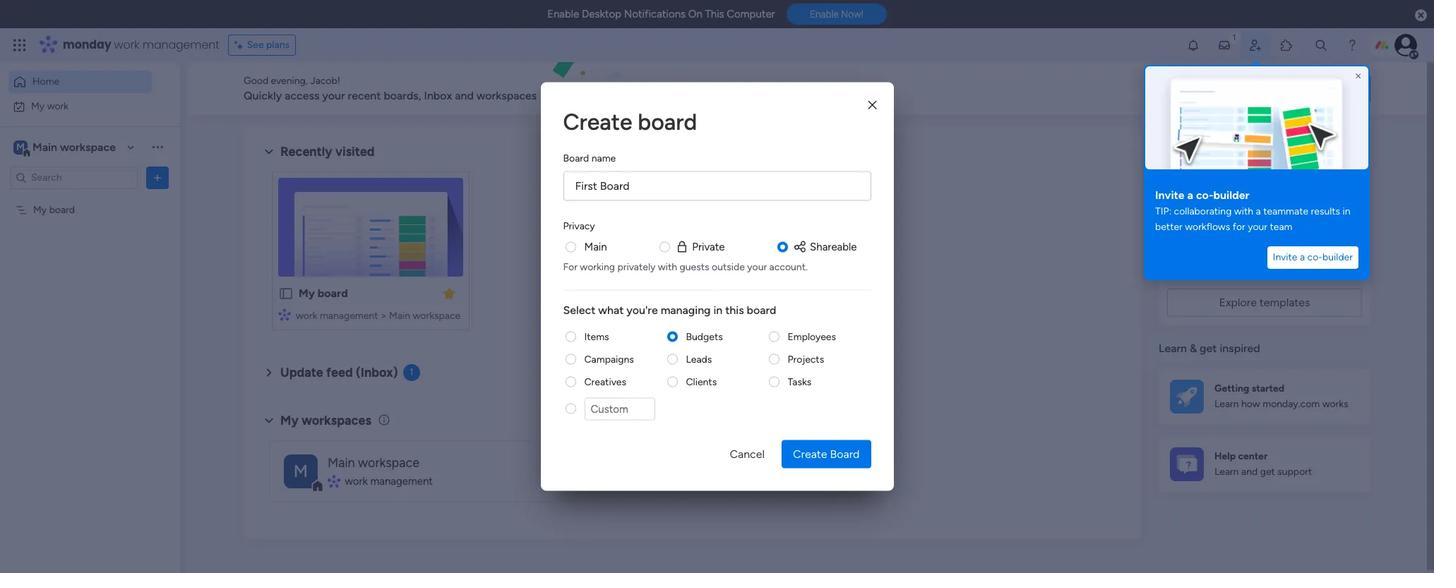 Task type: describe. For each thing, give the bounding box(es) containing it.
how
[[1242, 399, 1261, 411]]

feedback
[[1211, 82, 1255, 95]]

close image
[[1353, 71, 1365, 82]]

work management > main workspace
[[296, 310, 461, 322]]

board inside list box
[[49, 204, 75, 216]]

1 vertical spatial workspaces
[[302, 413, 371, 429]]

see plans
[[247, 39, 290, 51]]

1 image
[[1228, 29, 1241, 45]]

invite a co-builder
[[1273, 251, 1353, 263]]

leads
[[686, 353, 712, 365]]

cancel
[[730, 447, 765, 461]]

projects
[[788, 353, 824, 365]]

evening,
[[271, 75, 308, 87]]

update feed (inbox)
[[280, 365, 398, 381]]

0 vertical spatial workspace
[[60, 140, 116, 154]]

with inside privacy element
[[658, 261, 678, 273]]

access
[[285, 89, 320, 102]]

board name heading
[[563, 151, 616, 166]]

recently visited
[[280, 144, 375, 160]]

account.
[[770, 261, 808, 273]]

work inside button
[[47, 100, 69, 112]]

learn for help
[[1215, 466, 1239, 478]]

you're
[[627, 303, 658, 316]]

enable for enable now!
[[810, 9, 839, 20]]

give feedback
[[1187, 82, 1255, 95]]

invite a co-builder button
[[1268, 247, 1359, 269]]

private button
[[675, 239, 725, 255]]

your inside invite a co-builder tip: collaborating with a teammate results in better workflows for your team
[[1248, 221, 1268, 233]]

(inbox)
[[356, 365, 398, 381]]

clients
[[686, 376, 717, 388]]

0 vertical spatial learn
[[1159, 342, 1187, 355]]

my inside my board list box
[[33, 204, 47, 216]]

help center learn and get support
[[1215, 451, 1313, 478]]

work right monday
[[114, 37, 140, 53]]

close my workspaces image
[[261, 412, 278, 429]]

minutes
[[1286, 248, 1327, 261]]

component image for work management > main workspace
[[278, 308, 291, 321]]

results
[[1311, 206, 1341, 218]]

2 vertical spatial workspace
[[358, 455, 420, 471]]

home button
[[8, 71, 152, 93]]

my work button
[[8, 95, 152, 118]]

invite members image
[[1249, 38, 1263, 52]]

0 vertical spatial get
[[1200, 342, 1217, 355]]

workspaces inside good evening, jacob! quickly access your recent boards, inbox and workspaces
[[477, 89, 537, 102]]

management for work management
[[371, 475, 433, 488]]

boards,
[[384, 89, 421, 102]]

shareable
[[810, 241, 857, 253]]

home
[[32, 76, 59, 88]]

and inside good evening, jacob! quickly access your recent boards, inbox and workspaces
[[455, 89, 474, 102]]

builder for invite a co-builder tip: collaborating with a teammate results in better workflows for your team
[[1214, 189, 1250, 202]]

items
[[585, 331, 609, 343]]

help center element
[[1159, 436, 1371, 493]]

for
[[563, 261, 578, 273]]

and inside help center learn and get support
[[1242, 466, 1258, 478]]

public board image
[[278, 286, 294, 302]]

now!
[[842, 9, 864, 20]]

explore
[[1220, 296, 1257, 309]]

your inside privacy element
[[748, 261, 767, 273]]

quick search button
[[1269, 75, 1371, 103]]

in inside heading
[[714, 303, 723, 316]]

your inside good evening, jacob! quickly access your recent boards, inbox and workspaces
[[322, 89, 345, 102]]

working
[[580, 261, 615, 273]]

enable desktop notifications on this computer
[[548, 8, 775, 20]]

getting started learn how monday.com works
[[1215, 383, 1349, 411]]

tasks
[[788, 376, 812, 388]]

component image for work management
[[328, 475, 340, 488]]

private
[[692, 241, 725, 253]]

inbox
[[424, 89, 452, 102]]

a for invite a co-builder
[[1300, 251, 1305, 263]]

main right >
[[389, 310, 410, 322]]

quick search
[[1293, 82, 1360, 95]]

boost your workflow in minutes with ready-made templates
[[1168, 248, 1352, 278]]

>
[[381, 310, 387, 322]]

enable now! button
[[787, 4, 887, 25]]

Board name field
[[563, 171, 871, 201]]

main inside privacy element
[[585, 241, 607, 253]]

1 vertical spatial a
[[1256, 206, 1261, 218]]

templates image image
[[1172, 138, 1358, 235]]

teammate
[[1264, 206, 1309, 218]]

dapulse close image
[[1416, 8, 1428, 23]]

monday.com
[[1263, 399, 1320, 411]]

select what you're managing in this board
[[563, 303, 777, 316]]

explore templates
[[1220, 296, 1311, 309]]

monday
[[63, 37, 111, 53]]

board inside heading
[[563, 152, 589, 164]]

campaigns
[[585, 353, 634, 365]]

select what you're managing in this board option group
[[563, 330, 871, 429]]

search everything image
[[1315, 38, 1329, 52]]

quick
[[1293, 82, 1322, 95]]

v2 bolt switch image
[[1281, 81, 1289, 96]]

0 horizontal spatial workspace image
[[13, 140, 28, 155]]

1 vertical spatial workspace
[[413, 310, 461, 322]]

employees
[[788, 331, 836, 343]]

create board
[[563, 108, 697, 135]]

co- for invite a co-builder
[[1308, 251, 1323, 263]]

co- for invite a co-builder tip: collaborating with a teammate results in better workflows for your team
[[1197, 189, 1214, 202]]

my workspaces
[[280, 413, 371, 429]]

management for work management > main workspace
[[320, 310, 378, 322]]

collaborating
[[1174, 206, 1232, 218]]

create board
[[793, 447, 860, 461]]

budgets
[[686, 331, 723, 343]]

v2 user feedback image
[[1171, 81, 1181, 97]]

see plans button
[[228, 35, 296, 56]]

for working privately with guests outside your account.
[[563, 261, 808, 273]]

templates inside "boost your workflow in minutes with ready-made templates"
[[1232, 265, 1282, 278]]

monday work management
[[63, 37, 219, 53]]

cancel button
[[719, 440, 776, 469]]

explore templates button
[[1168, 289, 1363, 317]]

what
[[598, 303, 624, 316]]

learn & get inspired
[[1159, 342, 1261, 355]]

privacy
[[563, 220, 595, 232]]

create for create board
[[793, 447, 828, 461]]

workflows
[[1185, 221, 1231, 233]]

jacob simon image
[[1395, 34, 1418, 57]]

open update feed (inbox) image
[[261, 364, 278, 381]]

made
[[1201, 265, 1229, 278]]



Task type: locate. For each thing, give the bounding box(es) containing it.
board name
[[563, 152, 616, 164]]

workflow
[[1225, 248, 1272, 261]]

templates down workflow at the right
[[1232, 265, 1282, 278]]

0 vertical spatial templates
[[1232, 265, 1282, 278]]

shareable button
[[793, 239, 857, 255]]

1 horizontal spatial co-
[[1308, 251, 1323, 263]]

work up update
[[296, 310, 317, 322]]

your up made
[[1200, 248, 1222, 261]]

enable inside button
[[810, 9, 839, 20]]

desktop
[[582, 8, 622, 20]]

help
[[1215, 451, 1236, 463]]

work down home
[[47, 100, 69, 112]]

0 vertical spatial co-
[[1197, 189, 1214, 202]]

0 horizontal spatial m
[[16, 141, 25, 153]]

update
[[280, 365, 323, 381]]

0 vertical spatial m
[[16, 141, 25, 153]]

0 horizontal spatial builder
[[1214, 189, 1250, 202]]

remove from favorites image
[[442, 286, 456, 301]]

2 vertical spatial in
[[714, 303, 723, 316]]

management
[[142, 37, 219, 53], [320, 310, 378, 322], [371, 475, 433, 488]]

in
[[1343, 206, 1351, 218], [1275, 248, 1283, 261], [714, 303, 723, 316]]

my board down search in workspace field
[[33, 204, 75, 216]]

1 horizontal spatial board
[[830, 447, 860, 461]]

co- inside 'button'
[[1308, 251, 1323, 263]]

1 vertical spatial workspace image
[[284, 455, 318, 488]]

creatives
[[585, 376, 626, 388]]

notifications
[[624, 8, 686, 20]]

my board right the public board image
[[299, 287, 348, 300]]

with right minutes
[[1330, 248, 1352, 261]]

with inside invite a co-builder tip: collaborating with a teammate results in better workflows for your team
[[1235, 206, 1254, 218]]

0 horizontal spatial co-
[[1197, 189, 1214, 202]]

0 vertical spatial builder
[[1214, 189, 1250, 202]]

0 vertical spatial a
[[1188, 189, 1194, 202]]

co-
[[1197, 189, 1214, 202], [1308, 251, 1323, 263]]

0 horizontal spatial create
[[563, 108, 633, 135]]

recent
[[348, 89, 381, 102]]

boost
[[1168, 248, 1197, 261]]

1 vertical spatial builder
[[1323, 251, 1353, 263]]

0 vertical spatial workspaces
[[477, 89, 537, 102]]

0 vertical spatial board
[[563, 152, 589, 164]]

1 vertical spatial co-
[[1308, 251, 1323, 263]]

workspace up search in workspace field
[[60, 140, 116, 154]]

learn inside getting started learn how monday.com works
[[1215, 399, 1239, 411]]

workspace selection element
[[13, 139, 118, 157]]

co- down "results"
[[1308, 251, 1323, 263]]

main workspace inside "workspace selection" element
[[32, 140, 116, 154]]

my board list box
[[0, 195, 180, 413]]

privacy heading
[[563, 219, 595, 233]]

select what you're managing in this board heading
[[563, 302, 871, 319]]

enable left now! on the right top of the page
[[810, 9, 839, 20]]

workspace up 'work management'
[[358, 455, 420, 471]]

ready-
[[1168, 265, 1201, 278]]

with inside "boost your workflow in minutes with ready-made templates"
[[1330, 248, 1352, 261]]

team
[[1270, 221, 1293, 233]]

create right cancel
[[793, 447, 828, 461]]

learn down 'getting'
[[1215, 399, 1239, 411]]

2 horizontal spatial in
[[1343, 206, 1351, 218]]

recently
[[280, 144, 332, 160]]

create for create board
[[563, 108, 633, 135]]

managing
[[661, 303, 711, 316]]

main down my workspaces at the left
[[328, 455, 355, 471]]

templates inside button
[[1260, 296, 1311, 309]]

0 horizontal spatial a
[[1188, 189, 1194, 202]]

create board heading
[[563, 105, 871, 139]]

1 vertical spatial board
[[830, 447, 860, 461]]

invite for invite a co-builder tip: collaborating with a teammate results in better workflows for your team
[[1156, 189, 1185, 202]]

get inside help center learn and get support
[[1261, 466, 1276, 478]]

1
[[409, 367, 414, 379]]

0 horizontal spatial enable
[[548, 8, 579, 20]]

Custom field
[[585, 398, 655, 421]]

notifications image
[[1187, 38, 1201, 52]]

create up name
[[563, 108, 633, 135]]

this
[[726, 303, 744, 316]]

1 vertical spatial learn
[[1215, 399, 1239, 411]]

workspaces right inbox
[[477, 89, 537, 102]]

work down my workspaces at the left
[[345, 475, 368, 488]]

invite a co-builder tip: collaborating with a teammate results in better workflows for your team
[[1156, 189, 1353, 233]]

with up for in the top of the page
[[1235, 206, 1254, 218]]

1 horizontal spatial invite
[[1273, 251, 1298, 263]]

0 vertical spatial main workspace
[[32, 140, 116, 154]]

and down center
[[1242, 466, 1258, 478]]

&
[[1190, 342, 1197, 355]]

feed
[[326, 365, 353, 381]]

1 horizontal spatial get
[[1261, 466, 1276, 478]]

select
[[563, 303, 596, 316]]

my inside button
[[31, 100, 45, 112]]

1 horizontal spatial and
[[1242, 466, 1258, 478]]

get down center
[[1261, 466, 1276, 478]]

privately
[[618, 261, 656, 273]]

Search in workspace field
[[30, 170, 118, 186]]

invite down team
[[1273, 251, 1298, 263]]

create inside heading
[[563, 108, 633, 135]]

workspace down remove from favorites icon at the left
[[413, 310, 461, 322]]

learn down help
[[1215, 466, 1239, 478]]

main inside "workspace selection" element
[[32, 140, 57, 154]]

in right "results"
[[1343, 206, 1351, 218]]

component image
[[278, 308, 291, 321], [328, 475, 340, 488]]

visited
[[335, 144, 375, 160]]

in left minutes
[[1275, 248, 1283, 261]]

invite for invite a co-builder
[[1273, 251, 1298, 263]]

learn inside help center learn and get support
[[1215, 466, 1239, 478]]

support
[[1278, 466, 1313, 478]]

workspaces down update feed (inbox)
[[302, 413, 371, 429]]

1 horizontal spatial create
[[793, 447, 828, 461]]

1 vertical spatial m
[[294, 461, 308, 481]]

works
[[1323, 399, 1349, 411]]

board inside "button"
[[830, 447, 860, 461]]

0 vertical spatial in
[[1343, 206, 1351, 218]]

main button
[[585, 239, 607, 255]]

your right for in the top of the page
[[1248, 221, 1268, 233]]

0 horizontal spatial component image
[[278, 308, 291, 321]]

for
[[1233, 221, 1246, 233]]

1 horizontal spatial with
[[1235, 206, 1254, 218]]

search
[[1325, 82, 1360, 95]]

option
[[0, 197, 180, 200]]

1 vertical spatial get
[[1261, 466, 1276, 478]]

workspace image
[[13, 140, 28, 155], [284, 455, 318, 488]]

2 vertical spatial a
[[1300, 251, 1305, 263]]

main workspace up 'work management'
[[328, 455, 420, 471]]

1 vertical spatial templates
[[1260, 296, 1311, 309]]

1 horizontal spatial a
[[1256, 206, 1261, 218]]

my right close my workspaces image
[[280, 413, 299, 429]]

0 horizontal spatial in
[[714, 303, 723, 316]]

my right the public board image
[[299, 287, 315, 300]]

create inside "button"
[[793, 447, 828, 461]]

create board button
[[782, 440, 871, 469]]

component image down the public board image
[[278, 308, 291, 321]]

1 horizontal spatial in
[[1275, 248, 1283, 261]]

templates right explore
[[1260, 296, 1311, 309]]

0 vertical spatial management
[[142, 37, 219, 53]]

1 horizontal spatial main workspace
[[328, 455, 420, 471]]

a for invite a co-builder tip: collaborating with a teammate results in better workflows for your team
[[1188, 189, 1194, 202]]

1 horizontal spatial my board
[[299, 287, 348, 300]]

builder up for in the top of the page
[[1214, 189, 1250, 202]]

my board
[[33, 204, 75, 216], [299, 287, 348, 300]]

1 vertical spatial invite
[[1273, 251, 1298, 263]]

1 horizontal spatial component image
[[328, 475, 340, 488]]

1 horizontal spatial builder
[[1323, 251, 1353, 263]]

0 horizontal spatial with
[[658, 261, 678, 273]]

1 vertical spatial management
[[320, 310, 378, 322]]

center
[[1239, 451, 1268, 463]]

and right inbox
[[455, 89, 474, 102]]

better
[[1156, 221, 1183, 233]]

enable for enable desktop notifications on this computer
[[548, 8, 579, 20]]

learn for getting
[[1215, 399, 1239, 411]]

my down home
[[31, 100, 45, 112]]

plans
[[266, 39, 290, 51]]

work management
[[345, 475, 433, 488]]

builder inside invite a co-builder tip: collaborating with a teammate results in better workflows for your team
[[1214, 189, 1250, 202]]

0 vertical spatial create
[[563, 108, 633, 135]]

on
[[689, 8, 703, 20]]

a
[[1188, 189, 1194, 202], [1256, 206, 1261, 218], [1300, 251, 1305, 263]]

my board inside list box
[[33, 204, 75, 216]]

your inside "boost your workflow in minutes with ready-made templates"
[[1200, 248, 1222, 261]]

co- inside invite a co-builder tip: collaborating with a teammate results in better workflows for your team
[[1197, 189, 1214, 202]]

in inside "boost your workflow in minutes with ready-made templates"
[[1275, 248, 1283, 261]]

board
[[638, 108, 697, 135], [49, 204, 75, 216], [318, 287, 348, 300], [747, 303, 777, 316]]

main up working
[[585, 241, 607, 253]]

tip:
[[1156, 206, 1172, 218]]

1 horizontal spatial workspace image
[[284, 455, 318, 488]]

getting
[[1215, 383, 1250, 395]]

good evening, jacob! quickly access your recent boards, inbox and workspaces
[[244, 75, 537, 102]]

0 horizontal spatial workspaces
[[302, 413, 371, 429]]

in left this at the right of the page
[[714, 303, 723, 316]]

co- up collaborating
[[1197, 189, 1214, 202]]

invite inside invite a co-builder tip: collaborating with a teammate results in better workflows for your team
[[1156, 189, 1185, 202]]

builder for invite a co-builder
[[1323, 251, 1353, 263]]

inspired
[[1220, 342, 1261, 355]]

1 vertical spatial my board
[[299, 287, 348, 300]]

2 vertical spatial learn
[[1215, 466, 1239, 478]]

0 vertical spatial component image
[[278, 308, 291, 321]]

0 vertical spatial and
[[455, 89, 474, 102]]

main
[[32, 140, 57, 154], [585, 241, 607, 253], [389, 310, 410, 322], [328, 455, 355, 471]]

invite a co-builder heading
[[1156, 187, 1359, 204]]

help image
[[1346, 38, 1360, 52]]

builder inside 'button'
[[1323, 251, 1353, 263]]

your down the "jacob!"
[[322, 89, 345, 102]]

inbox image
[[1218, 38, 1232, 52]]

my down search in workspace field
[[33, 204, 47, 216]]

1 vertical spatial main workspace
[[328, 455, 420, 471]]

work
[[114, 37, 140, 53], [47, 100, 69, 112], [296, 310, 317, 322], [345, 475, 368, 488]]

2 vertical spatial management
[[371, 475, 433, 488]]

invite
[[1156, 189, 1185, 202], [1273, 251, 1298, 263]]

outside
[[712, 261, 745, 273]]

invite inside 'button'
[[1273, 251, 1298, 263]]

component image left 'work management'
[[328, 475, 340, 488]]

your right outside
[[748, 261, 767, 273]]

invite your team's illustration image
[[1144, 65, 1370, 171]]

builder down "results"
[[1323, 251, 1353, 263]]

0 vertical spatial workspace image
[[13, 140, 28, 155]]

0 horizontal spatial get
[[1200, 342, 1217, 355]]

close image
[[868, 100, 877, 110]]

0 horizontal spatial invite
[[1156, 189, 1185, 202]]

1 horizontal spatial workspaces
[[477, 89, 537, 102]]

enable now!
[[810, 9, 864, 20]]

apps image
[[1280, 38, 1294, 52]]

m inside "workspace selection" element
[[16, 141, 25, 153]]

see
[[247, 39, 264, 51]]

quickly
[[244, 89, 282, 102]]

give
[[1187, 82, 1209, 95]]

0 vertical spatial invite
[[1156, 189, 1185, 202]]

main down my work
[[32, 140, 57, 154]]

with left guests
[[658, 261, 678, 273]]

invite up tip:
[[1156, 189, 1185, 202]]

1 vertical spatial create
[[793, 447, 828, 461]]

in inside invite a co-builder tip: collaborating with a teammate results in better workflows for your team
[[1343, 206, 1351, 218]]

started
[[1252, 383, 1285, 395]]

close recently visited image
[[261, 143, 278, 160]]

2 horizontal spatial with
[[1330, 248, 1352, 261]]

1 horizontal spatial enable
[[810, 9, 839, 20]]

this
[[705, 8, 724, 20]]

1 vertical spatial and
[[1242, 466, 1258, 478]]

name
[[592, 152, 616, 164]]

guests
[[680, 261, 710, 273]]

getting started element
[[1159, 368, 1371, 425]]

enable left desktop
[[548, 8, 579, 20]]

0 horizontal spatial board
[[563, 152, 589, 164]]

2 horizontal spatial a
[[1300, 251, 1305, 263]]

0 vertical spatial my board
[[33, 204, 75, 216]]

learn left &
[[1159, 342, 1187, 355]]

main workspace
[[32, 140, 116, 154], [328, 455, 420, 471]]

main workspace up search in workspace field
[[32, 140, 116, 154]]

1 horizontal spatial m
[[294, 461, 308, 481]]

get right &
[[1200, 342, 1217, 355]]

select product image
[[13, 38, 27, 52]]

a inside 'button'
[[1300, 251, 1305, 263]]

1 vertical spatial component image
[[328, 475, 340, 488]]

0 horizontal spatial main workspace
[[32, 140, 116, 154]]

my work
[[31, 100, 69, 112]]

0 horizontal spatial my board
[[33, 204, 75, 216]]

1 vertical spatial in
[[1275, 248, 1283, 261]]

board
[[563, 152, 589, 164], [830, 447, 860, 461]]

0 horizontal spatial and
[[455, 89, 474, 102]]

privacy element
[[563, 239, 871, 273]]

jacob!
[[310, 75, 340, 87]]

create
[[563, 108, 633, 135], [793, 447, 828, 461]]



Task type: vqa. For each thing, say whether or not it's contained in the screenshot.
the bottom I
no



